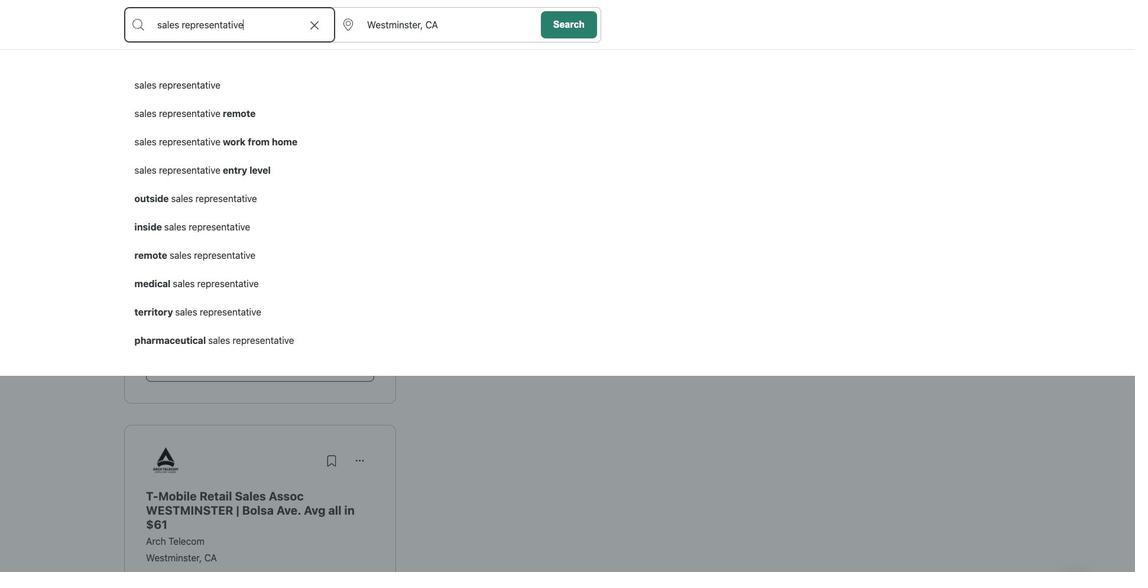 Task type: locate. For each thing, give the bounding box(es) containing it.
luxury fragrance sales associate element
[[146, 238, 374, 252]]

save job for later image
[[325, 454, 339, 468]]

t-mobile retail sales assoc westminster | bolsa ave. avg all in $61 image
[[146, 447, 185, 475]]

Search job title or keyword search field
[[125, 8, 335, 42]]

list box
[[127, 50, 351, 376]]



Task type: describe. For each thing, give the bounding box(es) containing it.
Location search field
[[335, 8, 539, 42]]

t-mobile retail sales assoc westminster | bolsa ave. avg all in $61 element
[[146, 489, 374, 532]]

job card menu element
[[346, 459, 374, 470]]

we found 11,984+ open positions dialog
[[0, 0, 1135, 572]]



Task type: vqa. For each thing, say whether or not it's contained in the screenshot.
'Montana' link
no



